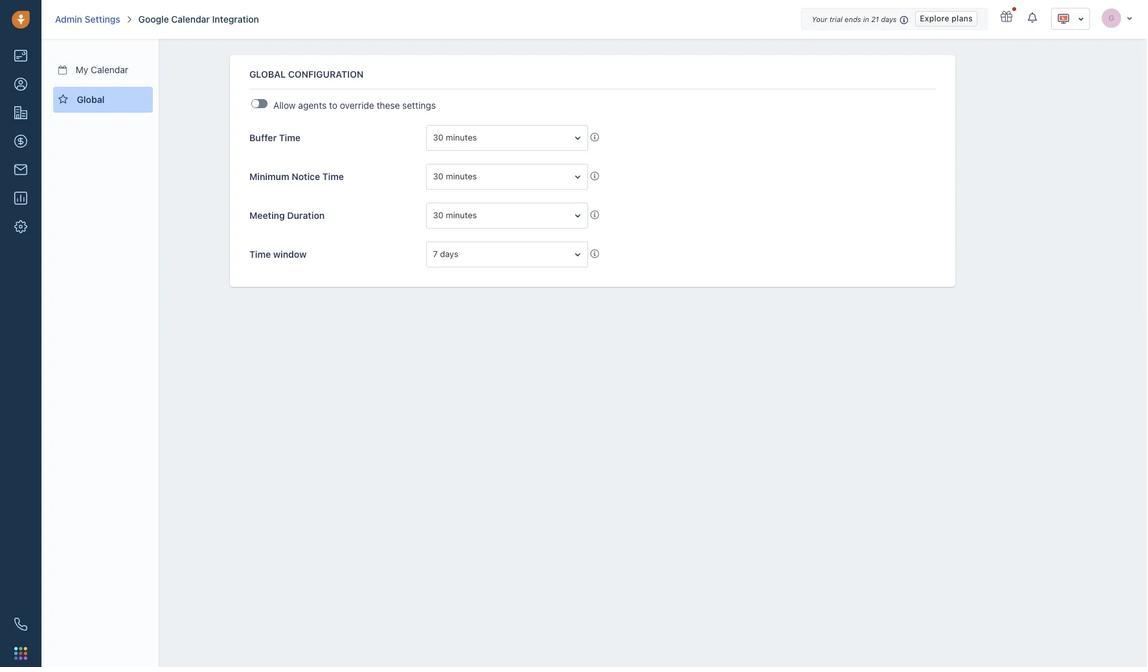 Task type: describe. For each thing, give the bounding box(es) containing it.
meeting
[[249, 210, 285, 221]]

allow
[[273, 100, 296, 111]]

explore plans
[[920, 13, 973, 23]]

admin
[[55, 14, 82, 25]]

notice
[[292, 171, 320, 182]]

ic_info_icon image
[[900, 14, 909, 25]]

my
[[76, 64, 88, 75]]

buffer time
[[249, 132, 301, 143]]

trial
[[830, 15, 843, 23]]

1 vertical spatial time
[[323, 171, 344, 182]]

0 vertical spatial time
[[279, 132, 301, 143]]

phone image
[[14, 618, 27, 631]]

override
[[340, 100, 374, 111]]

global configuration
[[249, 69, 364, 80]]

agents
[[298, 100, 327, 111]]

explore
[[920, 13, 950, 23]]

meeting duration
[[249, 210, 325, 221]]

ic_arrow_down image
[[1127, 14, 1133, 22]]

7 days button
[[426, 242, 588, 268]]

phone element
[[8, 612, 34, 638]]

ends
[[845, 15, 862, 23]]

0 vertical spatial days
[[881, 15, 897, 23]]

these
[[377, 100, 400, 111]]

star o image
[[58, 94, 68, 104]]

30 for meeting duration
[[433, 210, 444, 220]]

info circle regular image for time window
[[591, 247, 600, 260]]

admin settings link
[[55, 13, 120, 26]]

bell regular image
[[1028, 12, 1039, 23]]

days inside dropdown button
[[440, 249, 459, 259]]

integration
[[212, 14, 259, 25]]

calendar for my
[[91, 64, 128, 75]]

30 minutes for meeting duration
[[433, 210, 477, 220]]

your trial ends in 21 days
[[812, 15, 897, 23]]

info circle regular image for minimum notice time
[[591, 170, 600, 183]]

in
[[864, 15, 870, 23]]

30 minutes for buffer time
[[433, 132, 477, 143]]

30 minutes button for buffer time
[[426, 125, 588, 151]]

google calendar integration
[[138, 14, 259, 25]]

calendar o image
[[58, 65, 67, 75]]

my calendar
[[76, 64, 128, 75]]



Task type: vqa. For each thing, say whether or not it's contained in the screenshot.
getting
no



Task type: locate. For each thing, give the bounding box(es) containing it.
global up 'allow' on the left top of page
[[249, 69, 286, 80]]

0 vertical spatial 30
[[433, 132, 444, 143]]

time right 'notice'
[[323, 171, 344, 182]]

7 days
[[433, 249, 459, 259]]

settings
[[85, 14, 120, 25], [403, 100, 436, 111]]

2 vertical spatial minutes
[[446, 210, 477, 220]]

0 vertical spatial minutes
[[446, 132, 477, 143]]

to
[[329, 100, 338, 111]]

window
[[273, 249, 307, 260]]

0 vertical spatial 30 minutes
[[433, 132, 477, 143]]

2 vertical spatial 30 minutes
[[433, 210, 477, 220]]

info circle regular image
[[591, 170, 600, 183], [591, 208, 600, 221]]

2 vertical spatial 30 minutes button
[[426, 203, 588, 229]]

1 info circle regular image from the top
[[591, 131, 600, 144]]

plans
[[952, 13, 973, 23]]

30 minutes button
[[426, 125, 588, 151], [426, 164, 588, 190], [426, 203, 588, 229]]

2 minutes from the top
[[446, 171, 477, 181]]

0 vertical spatial 30 minutes button
[[426, 125, 588, 151]]

days right 7
[[440, 249, 459, 259]]

1 30 from the top
[[433, 132, 444, 143]]

minimum
[[249, 171, 289, 182]]

1 vertical spatial days
[[440, 249, 459, 259]]

0 vertical spatial info circle regular image
[[591, 131, 600, 144]]

1 minutes from the top
[[446, 132, 477, 143]]

minimum notice time
[[249, 171, 344, 182]]

your
[[812, 15, 828, 23]]

1 horizontal spatial time
[[279, 132, 301, 143]]

2 30 minutes button from the top
[[426, 164, 588, 190]]

1 info circle regular image from the top
[[591, 170, 600, 183]]

1 vertical spatial info circle regular image
[[591, 247, 600, 260]]

3 30 minutes from the top
[[433, 210, 477, 220]]

1 30 minutes button from the top
[[426, 125, 588, 151]]

0 horizontal spatial calendar
[[91, 64, 128, 75]]

minutes
[[446, 132, 477, 143], [446, 171, 477, 181], [446, 210, 477, 220]]

global right star o icon
[[77, 94, 105, 105]]

1 vertical spatial 30
[[433, 171, 444, 181]]

1 vertical spatial 30 minutes
[[433, 171, 477, 181]]

7
[[433, 249, 438, 259]]

0 vertical spatial global
[[249, 69, 286, 80]]

1 vertical spatial 30 minutes button
[[426, 164, 588, 190]]

buffer
[[249, 132, 277, 143]]

30 for buffer time
[[433, 132, 444, 143]]

0 vertical spatial 30 minutes button
[[426, 125, 588, 151]]

1 30 minutes button from the top
[[426, 125, 588, 151]]

1 horizontal spatial global
[[249, 69, 286, 80]]

global
[[249, 69, 286, 80], [77, 94, 105, 105]]

1 30 minutes from the top
[[433, 132, 477, 143]]

2 30 minutes from the top
[[433, 171, 477, 181]]

0 vertical spatial settings
[[85, 14, 120, 25]]

30 minutes for minimum notice time
[[433, 171, 477, 181]]

time right buffer
[[279, 132, 301, 143]]

minutes for minimum notice time
[[446, 171, 477, 181]]

global for global
[[77, 94, 105, 105]]

2 info circle regular image from the top
[[591, 247, 600, 260]]

0 horizontal spatial days
[[440, 249, 459, 259]]

30 minutes button for meeting duration
[[426, 203, 588, 229]]

30 minutes button for meeting duration
[[426, 203, 588, 229]]

settings right admin
[[85, 14, 120, 25]]

30
[[433, 132, 444, 143], [433, 171, 444, 181], [433, 210, 444, 220]]

info circle regular image
[[591, 131, 600, 144], [591, 247, 600, 260]]

info circle regular image for buffer time
[[591, 131, 600, 144]]

info circle regular image for meeting duration
[[591, 208, 600, 221]]

allow agents to override these settings
[[273, 100, 436, 111]]

2 vertical spatial time
[[249, 249, 271, 260]]

explore plans button
[[916, 11, 978, 27]]

2 vertical spatial 30
[[433, 210, 444, 220]]

0 horizontal spatial global
[[77, 94, 105, 105]]

calendar right google
[[171, 14, 210, 25]]

21
[[872, 15, 879, 23]]

30 minutes
[[433, 132, 477, 143], [433, 171, 477, 181], [433, 210, 477, 220]]

0 horizontal spatial settings
[[85, 14, 120, 25]]

duration
[[287, 210, 325, 221]]

30 minutes button for minimum notice time
[[426, 164, 588, 190]]

settings right these
[[403, 100, 436, 111]]

3 30 from the top
[[433, 210, 444, 220]]

missing translation "unavailable" for locale "en-us" image
[[1058, 12, 1071, 25]]

3 30 minutes button from the top
[[426, 203, 588, 229]]

google
[[138, 14, 169, 25]]

None checkbox
[[251, 99, 268, 108]]

configuration
[[288, 69, 364, 80]]

ic_arrow_down image
[[1078, 14, 1085, 23]]

3 30 minutes button from the top
[[426, 203, 588, 229]]

2 info circle regular image from the top
[[591, 208, 600, 221]]

30 for minimum notice time
[[433, 171, 444, 181]]

days right 21
[[881, 15, 897, 23]]

1 vertical spatial calendar
[[91, 64, 128, 75]]

minutes for meeting duration
[[446, 210, 477, 220]]

1 vertical spatial settings
[[403, 100, 436, 111]]

days
[[881, 15, 897, 23], [440, 249, 459, 259]]

1 vertical spatial minutes
[[446, 171, 477, 181]]

calendar right my
[[91, 64, 128, 75]]

30 minutes button
[[426, 125, 588, 151], [426, 164, 588, 190], [426, 203, 588, 229]]

3 minutes from the top
[[446, 210, 477, 220]]

0 vertical spatial info circle regular image
[[591, 170, 600, 183]]

1 vertical spatial info circle regular image
[[591, 208, 600, 221]]

global for global configuration
[[249, 69, 286, 80]]

minutes for buffer time
[[446, 132, 477, 143]]

7 days button
[[426, 242, 588, 268]]

30 minutes button for buffer time
[[426, 125, 588, 151]]

2 vertical spatial 30 minutes button
[[426, 203, 588, 229]]

1 horizontal spatial days
[[881, 15, 897, 23]]

2 horizontal spatial time
[[323, 171, 344, 182]]

time left window
[[249, 249, 271, 260]]

freshworks switcher image
[[14, 647, 27, 660]]

30 minutes button for minimum notice time
[[426, 164, 588, 190]]

1 vertical spatial 30 minutes button
[[426, 164, 588, 190]]

1 vertical spatial global
[[77, 94, 105, 105]]

2 30 from the top
[[433, 171, 444, 181]]

time
[[279, 132, 301, 143], [323, 171, 344, 182], [249, 249, 271, 260]]

1 horizontal spatial settings
[[403, 100, 436, 111]]

0 vertical spatial calendar
[[171, 14, 210, 25]]

time window
[[249, 249, 307, 260]]

calendar
[[171, 14, 210, 25], [91, 64, 128, 75]]

0 horizontal spatial time
[[249, 249, 271, 260]]

1 horizontal spatial calendar
[[171, 14, 210, 25]]

calendar for google
[[171, 14, 210, 25]]

admin settings
[[55, 14, 120, 25]]

2 30 minutes button from the top
[[426, 164, 588, 190]]



